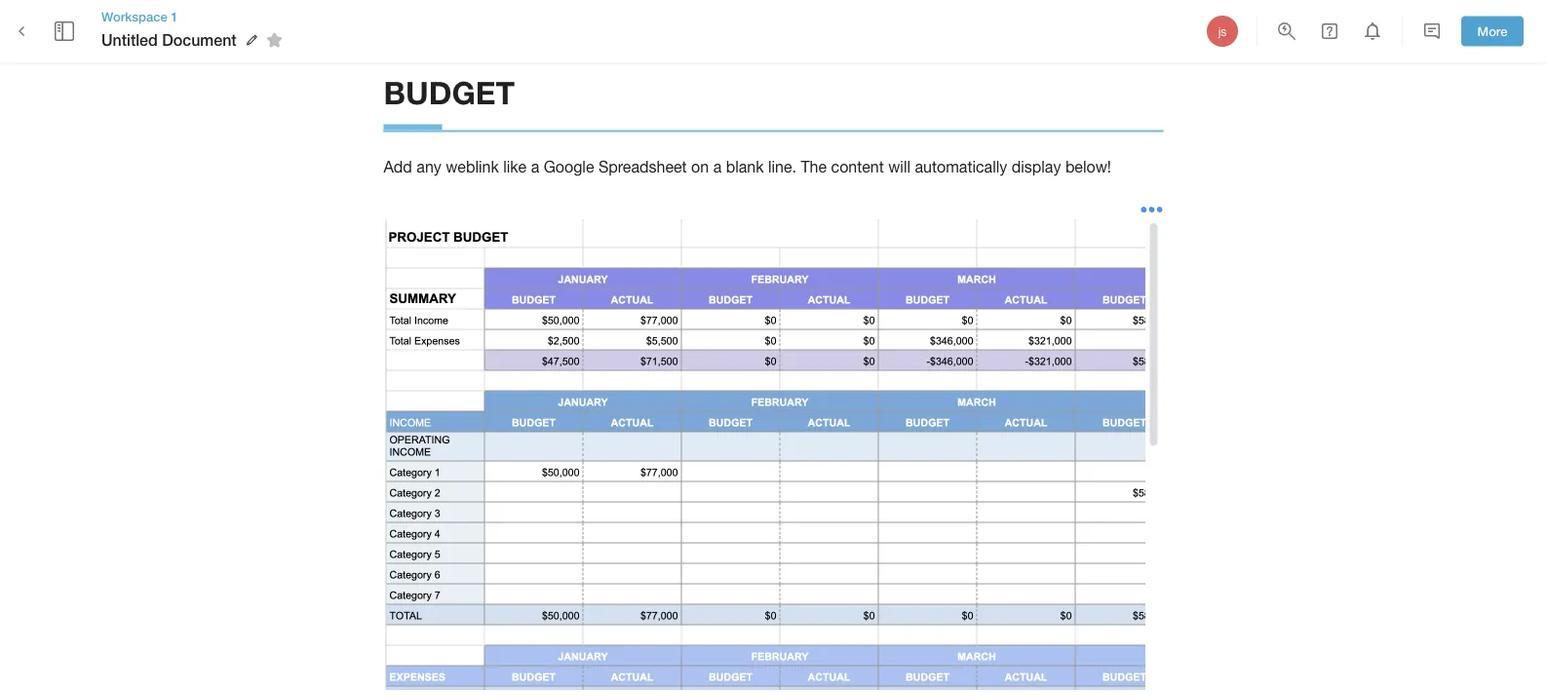 Task type: describe. For each thing, give the bounding box(es) containing it.
will
[[888, 158, 911, 176]]

untitled
[[101, 31, 158, 49]]

add any weblink like a google spreadsheet on a blank line. the content will automatically display below!
[[384, 158, 1111, 176]]

weblink
[[446, 158, 499, 176]]

line.
[[768, 158, 797, 176]]

add
[[384, 158, 412, 176]]

workspace
[[101, 9, 167, 24]]

budget
[[384, 74, 515, 111]]

js
[[1218, 24, 1227, 38]]

the
[[801, 158, 827, 176]]

workspace 1 link
[[101, 8, 289, 25]]

more button
[[1461, 16, 1524, 46]]



Task type: locate. For each thing, give the bounding box(es) containing it.
a right on
[[713, 158, 722, 176]]

1
[[171, 9, 178, 24]]

automatically
[[915, 158, 1007, 176]]

untitled document
[[101, 31, 237, 49]]

on
[[691, 158, 709, 176]]

js button
[[1204, 13, 1241, 50]]

favorite image
[[263, 28, 286, 52]]

workspace 1
[[101, 9, 178, 24]]

spreadsheet
[[599, 158, 687, 176]]

display
[[1012, 158, 1061, 176]]

a right like
[[531, 158, 539, 176]]

0 horizontal spatial a
[[531, 158, 539, 176]]

below!
[[1066, 158, 1111, 176]]

google
[[544, 158, 594, 176]]

like
[[503, 158, 527, 176]]

any
[[417, 158, 441, 176]]

a
[[531, 158, 539, 176], [713, 158, 722, 176]]

blank
[[726, 158, 764, 176]]

1 horizontal spatial a
[[713, 158, 722, 176]]

more
[[1478, 24, 1508, 39]]

1 a from the left
[[531, 158, 539, 176]]

2 a from the left
[[713, 158, 722, 176]]

document
[[162, 31, 237, 49]]

content
[[831, 158, 884, 176]]



Task type: vqa. For each thing, say whether or not it's contained in the screenshot.
the Add any weblink like a Google Spreadsheet on a blank line. The content will automatically display below!
yes



